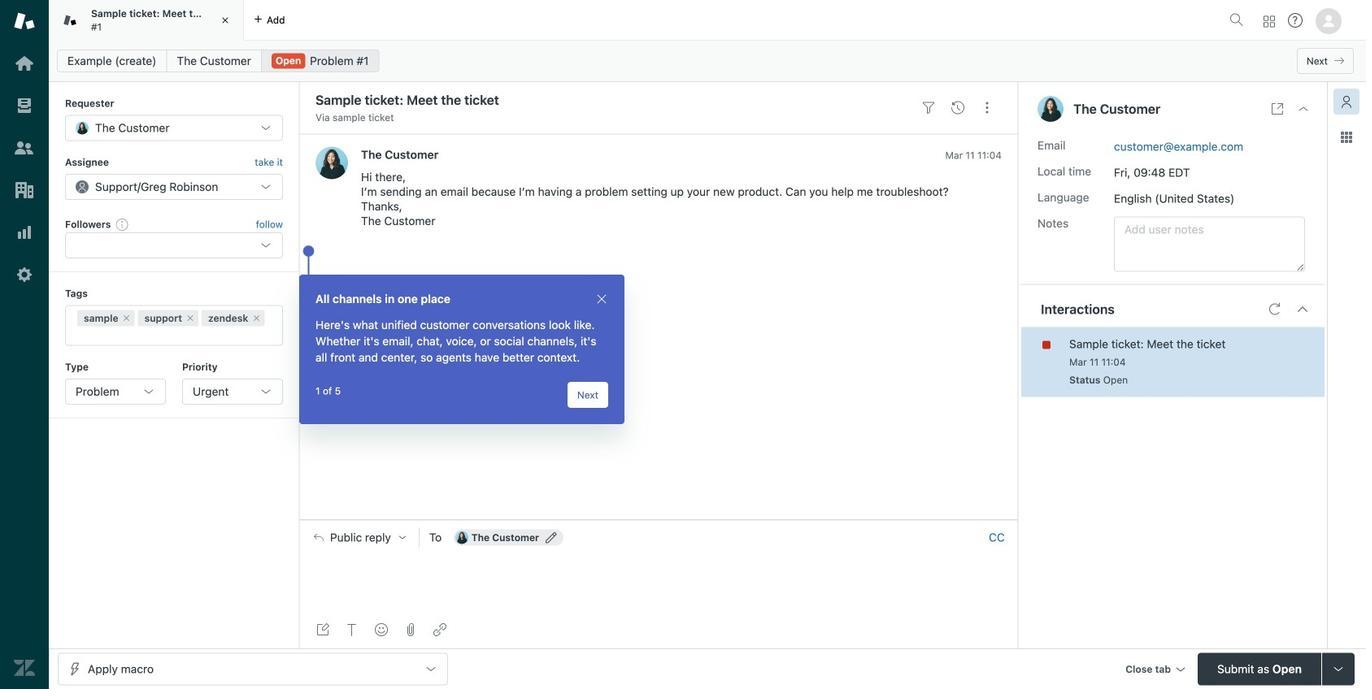 Task type: describe. For each thing, give the bounding box(es) containing it.
customer@example.com image
[[455, 532, 468, 545]]

insert emojis image
[[375, 624, 388, 637]]

customers image
[[14, 137, 35, 159]]

get help image
[[1289, 13, 1303, 28]]

get started image
[[14, 53, 35, 74]]

user image
[[1038, 96, 1064, 122]]

secondary element
[[49, 45, 1367, 77]]

customer context image
[[1341, 95, 1354, 108]]

reporting image
[[14, 222, 35, 243]]

add attachment image
[[404, 624, 417, 637]]

organizations image
[[14, 180, 35, 201]]

1 vertical spatial close image
[[1297, 102, 1311, 116]]

Add user notes text field
[[1114, 217, 1306, 272]]

format text image
[[346, 624, 359, 637]]



Task type: vqa. For each thing, say whether or not it's contained in the screenshot.
grid
no



Task type: locate. For each thing, give the bounding box(es) containing it.
0 horizontal spatial close image
[[217, 12, 233, 28]]

add link (cmd k) image
[[434, 624, 447, 637]]

views image
[[14, 95, 35, 116]]

view more details image
[[1271, 102, 1284, 116]]

0 vertical spatial mar 11 11:04 text field
[[946, 150, 1002, 161]]

avatar image
[[316, 147, 348, 179]]

2 vertical spatial close image
[[595, 293, 608, 306]]

events image
[[952, 101, 965, 114]]

2 horizontal spatial close image
[[1297, 102, 1311, 116]]

close image inside tabs tab list
[[217, 12, 233, 28]]

tab
[[49, 0, 244, 41]]

zendesk support image
[[14, 11, 35, 32]]

1 horizontal spatial mar 11 11:04 text field
[[1070, 357, 1126, 368]]

main element
[[0, 0, 49, 690]]

close image
[[217, 12, 233, 28], [1297, 102, 1311, 116], [595, 293, 608, 306]]

Subject field
[[312, 90, 911, 110]]

admin image
[[14, 264, 35, 286]]

1 vertical spatial mar 11 11:04 text field
[[1070, 357, 1126, 368]]

Mar 11 11:04 text field
[[946, 150, 1002, 161], [1070, 357, 1126, 368]]

draft mode image
[[316, 624, 329, 637]]

dialog
[[299, 275, 625, 425]]

apps image
[[1341, 131, 1354, 144]]

0 vertical spatial close image
[[217, 12, 233, 28]]

zendesk products image
[[1264, 16, 1276, 27]]

1 horizontal spatial close image
[[595, 293, 608, 306]]

edit user image
[[546, 533, 557, 544]]

0 horizontal spatial mar 11 11:04 text field
[[946, 150, 1002, 161]]

tabs tab list
[[49, 0, 1223, 41]]

zendesk image
[[14, 658, 35, 679]]



